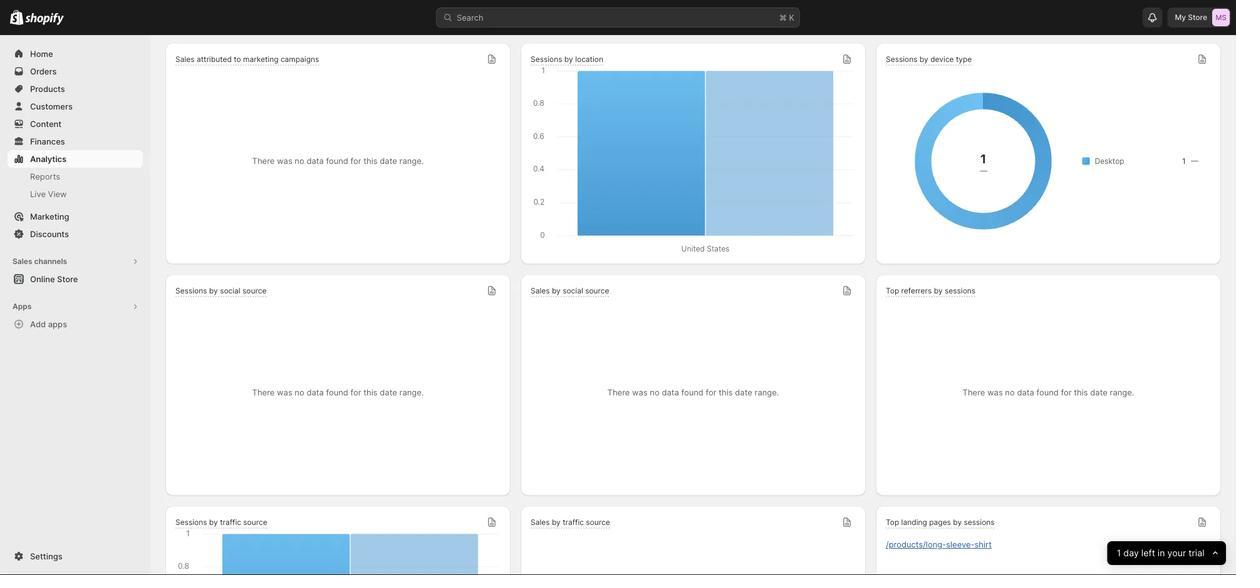 Task type: describe. For each thing, give the bounding box(es) containing it.
marketing link
[[8, 208, 143, 226]]

date for sales attributed to marketing campaigns
[[380, 156, 397, 166]]

sessions by traffic source
[[175, 518, 267, 528]]

trial
[[1189, 549, 1205, 559]]

content
[[30, 119, 62, 129]]

sales by social source button
[[531, 286, 609, 298]]

sessions for sessions by social source
[[175, 287, 207, 296]]

by for sessions by device type
[[920, 55, 929, 64]]

1 inside dropdown button
[[1117, 549, 1121, 559]]

top referrers by sessions button
[[886, 286, 976, 298]]

source for sessions by social source
[[243, 287, 267, 296]]

date inside the sales by social source there was no data found for this date range.
[[735, 388, 753, 398]]

1 horizontal spatial 1
[[1173, 541, 1177, 550]]

attributed
[[197, 55, 232, 64]]

there for sales attributed to marketing campaigns
[[252, 156, 275, 166]]

store for my store
[[1188, 13, 1208, 22]]

⌘
[[780, 13, 787, 22]]

by inside dropdown button
[[934, 287, 943, 296]]

there for sessions by social source
[[252, 388, 275, 398]]

to
[[234, 55, 241, 64]]

top referrers by sessions
[[886, 287, 976, 296]]

source for sales by traffic source
[[586, 518, 610, 528]]

no inside the sales by social source there was no data found for this date range.
[[650, 388, 660, 398]]

landing
[[902, 518, 927, 528]]

for for sessions by social source
[[351, 388, 361, 398]]

my store image
[[1213, 9, 1230, 26]]

sales attributed to marketing campaigns button
[[175, 54, 319, 66]]

k
[[789, 13, 795, 22]]

sales by traffic source button
[[531, 518, 610, 529]]

shopify image
[[25, 13, 64, 25]]

desktop
[[1095, 157, 1125, 166]]

top for top referrers by sessions
[[886, 287, 899, 296]]

left
[[1142, 549, 1156, 559]]

there was no data found for this date range. for sales attributed to marketing campaigns
[[252, 156, 424, 166]]

/products/long-sleeve-shirt link
[[886, 541, 992, 550]]

customers
[[30, 102, 73, 111]]

sales inside the sales by social source there was no data found for this date range.
[[531, 287, 550, 296]]

home link
[[8, 45, 143, 63]]

sessions by location button
[[531, 54, 603, 66]]

was inside the sales by social source there was no data found for this date range.
[[632, 388, 648, 398]]

content link
[[8, 115, 143, 133]]

traffic for sales
[[563, 518, 584, 528]]

pages
[[930, 518, 951, 528]]

sales for sales by traffic source
[[531, 518, 550, 528]]

this for sales attributed to marketing campaigns
[[364, 156, 378, 166]]

sessions by device type
[[886, 55, 972, 64]]

social for sales by social source there was no data found for this date range.
[[563, 287, 583, 296]]

⌘ k
[[780, 13, 795, 22]]

online
[[30, 274, 55, 284]]

online store
[[30, 274, 78, 284]]

orders
[[30, 66, 57, 76]]

view
[[48, 189, 67, 199]]

returning list
[[889, 8, 1209, 23]]

discounts link
[[8, 226, 143, 243]]

campaigns
[[281, 55, 319, 64]]

shopify image
[[10, 10, 23, 25]]

location
[[575, 55, 603, 64]]

found for top referrers by sessions
[[1037, 388, 1059, 398]]

settings link
[[8, 548, 143, 566]]

range. for sales attributed to marketing campaigns
[[400, 156, 424, 166]]

sales channels
[[13, 257, 67, 266]]

traffic for sessions
[[220, 518, 241, 528]]

by for sessions by social source
[[209, 287, 218, 296]]

for for sales attributed to marketing campaigns
[[351, 156, 361, 166]]

add
[[30, 320, 46, 329]]

type
[[956, 55, 972, 64]]

data inside the sales by social source there was no data found for this date range.
[[662, 388, 679, 398]]

store for online store
[[57, 274, 78, 284]]

sales by traffic source button
[[521, 507, 866, 576]]

home
[[30, 49, 53, 59]]

finances link
[[8, 133, 143, 150]]

apps
[[13, 302, 32, 311]]

sessions by social source button
[[175, 286, 267, 298]]

2 horizontal spatial 1
[[1182, 157, 1186, 166]]

sales by traffic source
[[531, 518, 610, 528]]

sales for sales channels
[[13, 257, 32, 266]]

apps
[[48, 320, 67, 329]]

top for top landing pages by sessions
[[886, 518, 899, 528]]

live view
[[30, 189, 67, 199]]

shirt
[[975, 541, 992, 550]]

was for sales attributed to marketing campaigns
[[277, 156, 292, 166]]

analytics link
[[8, 150, 143, 168]]

search
[[457, 13, 484, 22]]

this for sessions by social source
[[364, 388, 378, 398]]

live view link
[[8, 185, 143, 203]]

your
[[1168, 549, 1187, 559]]



Task type: locate. For each thing, give the bounding box(es) containing it.
referrers
[[902, 287, 932, 296]]

settings
[[30, 552, 62, 562]]

source for sessions by traffic source
[[243, 518, 267, 528]]

sessions for sessions by device type
[[886, 55, 918, 64]]

0 horizontal spatial traffic
[[220, 518, 241, 528]]

no for sessions by social source
[[295, 388, 304, 398]]

sales for sales attributed to marketing campaigns
[[175, 55, 195, 64]]

social inside dropdown button
[[220, 287, 240, 296]]

there for top referrers by sessions
[[963, 388, 985, 398]]

sessions
[[945, 287, 976, 296], [964, 518, 995, 528]]

my store
[[1175, 13, 1208, 22]]

sales channels button
[[8, 253, 143, 271]]

no change image
[[1191, 156, 1198, 166], [980, 166, 987, 176]]

source inside the sales by social source there was no data found for this date range.
[[585, 287, 609, 296]]

social inside the sales by social source there was no data found for this date range.
[[563, 287, 583, 296]]

products
[[30, 84, 65, 94]]

marketing
[[243, 55, 279, 64]]

2 traffic from the left
[[563, 518, 584, 528]]

store
[[1188, 13, 1208, 22], [57, 274, 78, 284]]

products link
[[8, 80, 143, 98]]

data for top referrers by sessions
[[1017, 388, 1035, 398]]

range. for sessions by social source
[[400, 388, 424, 398]]

customers link
[[8, 98, 143, 115]]

this for top referrers by sessions
[[1074, 388, 1088, 398]]

sessions for sessions by traffic source
[[175, 518, 207, 528]]

there was no data found for this date range.
[[252, 156, 424, 166], [252, 388, 424, 398], [963, 388, 1135, 398]]

no for top referrers by sessions
[[1005, 388, 1015, 398]]

date
[[380, 156, 397, 166], [380, 388, 397, 398], [735, 388, 753, 398], [1091, 388, 1108, 398]]

this
[[364, 156, 378, 166], [364, 388, 378, 398], [719, 388, 733, 398], [1074, 388, 1088, 398]]

returning button
[[876, 0, 1221, 33], [1147, 8, 1209, 23]]

sessions up shirt
[[964, 518, 995, 528]]

source inside dropdown button
[[243, 518, 267, 528]]

1 social from the left
[[220, 287, 240, 296]]

1 horizontal spatial no change image
[[1191, 156, 1198, 166]]

data for sessions by social source
[[307, 388, 324, 398]]

top inside top referrers by sessions dropdown button
[[886, 287, 899, 296]]

sessions
[[531, 55, 562, 64], [886, 55, 918, 64], [175, 287, 207, 296], [175, 518, 207, 528]]

no
[[295, 156, 304, 166], [295, 388, 304, 398], [650, 388, 660, 398], [1005, 388, 1015, 398]]

reports link
[[8, 168, 143, 185]]

there inside the sales by social source there was no data found for this date range.
[[608, 388, 630, 398]]

1 horizontal spatial traffic
[[563, 518, 584, 528]]

top
[[886, 287, 899, 296], [886, 518, 899, 528]]

1 day left in your trial
[[1117, 549, 1205, 559]]

found for sessions by social source
[[326, 388, 348, 398]]

reports
[[30, 172, 60, 181]]

1 vertical spatial top
[[886, 518, 899, 528]]

top landing pages by sessions button
[[886, 518, 995, 529]]

0 horizontal spatial no change image
[[980, 166, 987, 176]]

sales by social source there was no data found for this date range.
[[531, 287, 779, 398]]

0 vertical spatial sessions
[[945, 287, 976, 296]]

0 horizontal spatial store
[[57, 274, 78, 284]]

1 top from the top
[[886, 287, 899, 296]]

found inside the sales by social source there was no data found for this date range.
[[682, 388, 704, 398]]

date for top referrers by sessions
[[1091, 388, 1108, 398]]

social
[[220, 287, 240, 296], [563, 287, 583, 296]]

sessions by traffic source button
[[175, 518, 267, 529]]

online store button
[[0, 271, 150, 288]]

sessions for sessions by location
[[531, 55, 562, 64]]

sales
[[175, 55, 195, 64], [13, 257, 32, 266], [531, 287, 550, 296], [531, 518, 550, 528]]

there
[[252, 156, 275, 166], [252, 388, 275, 398], [608, 388, 630, 398], [963, 388, 985, 398]]

date for sessions by social source
[[380, 388, 397, 398]]

my
[[1175, 13, 1186, 22]]

sessions inside dropdown button
[[175, 518, 207, 528]]

live
[[30, 189, 46, 199]]

top landing pages by sessions
[[886, 518, 995, 528]]

/products/long-
[[886, 541, 946, 550]]

discounts
[[30, 229, 69, 239]]

range. for top referrers by sessions
[[1110, 388, 1135, 398]]

range. inside the sales by social source there was no data found for this date range.
[[755, 388, 779, 398]]

channels
[[34, 257, 67, 266]]

0 vertical spatial top
[[886, 287, 899, 296]]

traffic inside dropdown button
[[220, 518, 241, 528]]

finances
[[30, 137, 65, 146]]

sleeve-
[[946, 541, 975, 550]]

marketing
[[30, 212, 69, 222]]

there was no data found for this date range. for sessions by social source
[[252, 388, 424, 398]]

for
[[351, 156, 361, 166], [351, 388, 361, 398], [706, 388, 717, 398], [1061, 388, 1072, 398]]

by for sales by traffic source
[[552, 518, 561, 528]]

top inside dropdown button
[[886, 518, 899, 528]]

for for top referrers by sessions
[[1061, 388, 1072, 398]]

analytics
[[30, 154, 66, 164]]

source
[[243, 287, 267, 296], [585, 287, 609, 296], [243, 518, 267, 528], [586, 518, 610, 528]]

sessions inside dropdown button
[[964, 518, 995, 528]]

top left referrers
[[886, 287, 899, 296]]

by inside dropdown button
[[209, 518, 218, 528]]

store inside button
[[57, 274, 78, 284]]

/products/long-sleeve-shirt
[[886, 541, 992, 550]]

data for sales attributed to marketing campaigns
[[307, 156, 324, 166]]

returning
[[1164, 11, 1199, 20]]

sessions right referrers
[[945, 287, 976, 296]]

by for sessions by location
[[565, 55, 573, 64]]

sessions by social source
[[175, 287, 267, 296]]

sales attributed to marketing campaigns
[[175, 55, 319, 64]]

add apps
[[30, 320, 67, 329]]

device
[[931, 55, 954, 64]]

no for sales attributed to marketing campaigns
[[295, 156, 304, 166]]

online store link
[[8, 271, 143, 288]]

was
[[277, 156, 292, 166], [277, 388, 292, 398], [632, 388, 648, 398], [988, 388, 1003, 398]]

1 day left in your trial button
[[1108, 542, 1226, 566]]

this inside the sales by social source there was no data found for this date range.
[[719, 388, 733, 398]]

store right my
[[1188, 13, 1208, 22]]

sessions by device type button
[[886, 54, 972, 66]]

found
[[326, 156, 348, 166], [326, 388, 348, 398], [682, 388, 704, 398], [1037, 388, 1059, 398]]

for inside the sales by social source there was no data found for this date range.
[[706, 388, 717, 398]]

source inside button
[[586, 518, 610, 528]]

by for sessions by traffic source
[[209, 518, 218, 528]]

day
[[1124, 549, 1139, 559]]

social for sessions by social source
[[220, 287, 240, 296]]

top left landing
[[886, 518, 899, 528]]

1 horizontal spatial social
[[563, 287, 583, 296]]

0 horizontal spatial 1
[[1117, 549, 1121, 559]]

apps button
[[8, 298, 143, 316]]

1 vertical spatial sessions
[[964, 518, 995, 528]]

by inside the sales by social source there was no data found for this date range.
[[552, 287, 561, 296]]

sessions by location
[[531, 55, 603, 64]]

was for top referrers by sessions
[[988, 388, 1003, 398]]

by inside button
[[552, 518, 561, 528]]

traffic inside dropdown button
[[563, 518, 584, 528]]

sessions inside dropdown button
[[945, 287, 976, 296]]

1 vertical spatial store
[[57, 274, 78, 284]]

add apps button
[[8, 316, 143, 333]]

store down sales channels button
[[57, 274, 78, 284]]

1 horizontal spatial store
[[1188, 13, 1208, 22]]

traffic
[[220, 518, 241, 528], [563, 518, 584, 528]]

by
[[565, 55, 573, 64], [920, 55, 929, 64], [209, 287, 218, 296], [552, 287, 561, 296], [934, 287, 943, 296], [209, 518, 218, 528], [552, 518, 561, 528], [953, 518, 962, 528]]

data
[[307, 156, 324, 166], [307, 388, 324, 398], [662, 388, 679, 398], [1017, 388, 1035, 398]]

1 traffic from the left
[[220, 518, 241, 528]]

found for sales attributed to marketing campaigns
[[326, 156, 348, 166]]

orders link
[[8, 63, 143, 80]]

2 social from the left
[[563, 287, 583, 296]]

there was no data found for this date range. for top referrers by sessions
[[963, 388, 1135, 398]]

2 top from the top
[[886, 518, 899, 528]]

0 vertical spatial store
[[1188, 13, 1208, 22]]

1
[[1182, 157, 1186, 166], [1173, 541, 1177, 550], [1117, 549, 1121, 559]]

in
[[1158, 549, 1165, 559]]

0 horizontal spatial social
[[220, 287, 240, 296]]

was for sessions by social source
[[277, 388, 292, 398]]

by for sales by social source there was no data found for this date range.
[[552, 287, 561, 296]]



Task type: vqa. For each thing, say whether or not it's contained in the screenshot.
Reports Link
yes



